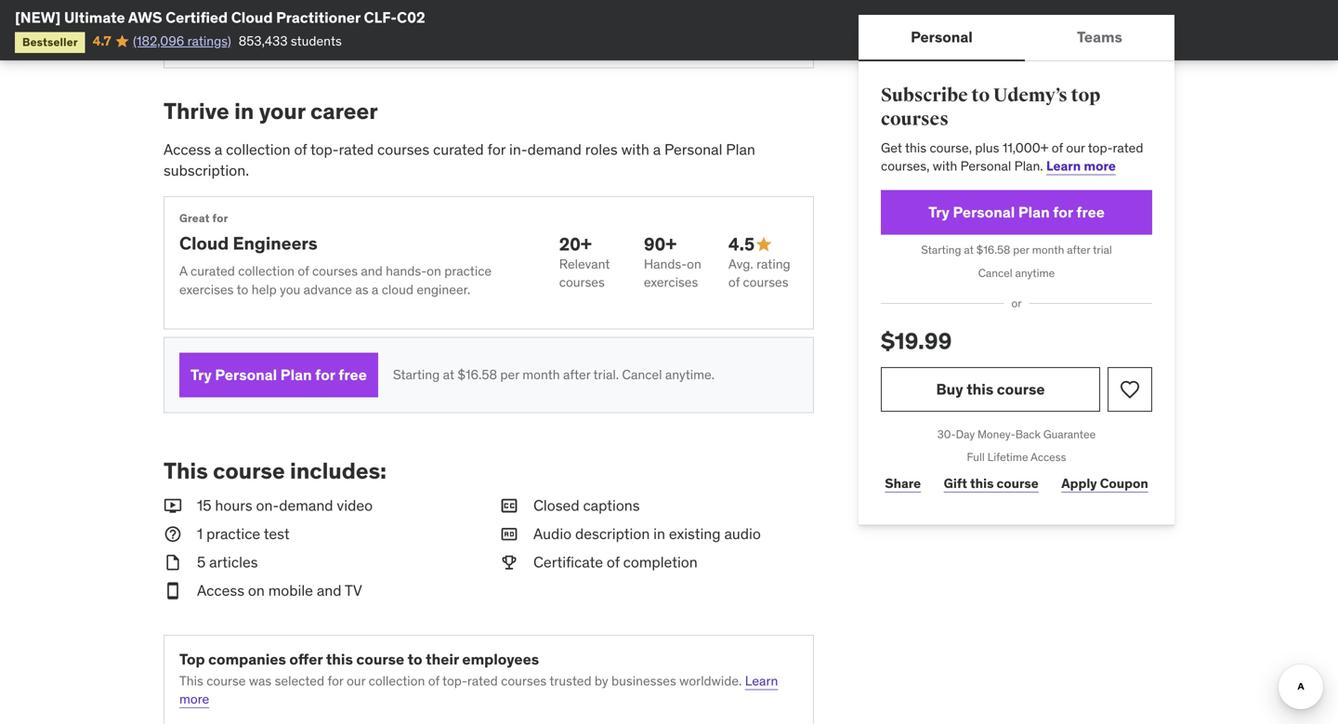 Task type: describe. For each thing, give the bounding box(es) containing it.
relevant
[[559, 256, 610, 272]]

starting at $16.58 per month after trial cancel anytime
[[922, 243, 1113, 280]]

xsmall image
[[187, 12, 202, 30]]

$19.99
[[881, 327, 952, 355]]

1 horizontal spatial top-
[[443, 673, 468, 689]]

after for trial
[[1068, 243, 1091, 257]]

day
[[956, 427, 975, 442]]

personal inside get this course, plus 11,000+ of our top-rated courses, with personal plan.
[[961, 157, 1012, 174]]

learn for subscribe to udemy's top courses
[[1047, 157, 1082, 174]]

hands-
[[386, 263, 427, 280]]

try personal plan for free inside the thrive in your career element
[[191, 365, 367, 384]]

engineers
[[233, 232, 318, 254]]

0 vertical spatial cloud
[[231, 8, 273, 27]]

course down companies
[[207, 673, 246, 689]]

selected
[[275, 673, 325, 689]]

for inside access a collection of top-rated courses curated for in-demand roles with a personal plan subscription.
[[488, 140, 506, 159]]

subscribe
[[881, 84, 969, 107]]

courses inside access a collection of top-rated courses curated for in-demand roles with a personal plan subscription.
[[378, 140, 430, 159]]

course down lifetime
[[997, 475, 1039, 492]]

existing
[[669, 524, 721, 544]]

plus
[[976, 139, 1000, 156]]

on-
[[256, 496, 279, 515]]

a inside great for cloud engineers a curated collection of courses and hands-on practice exercises to help you advance as a cloud engineer.
[[372, 281, 379, 298]]

course left their
[[356, 650, 405, 669]]

plan.
[[1015, 157, 1044, 174]]

their
[[426, 650, 459, 669]]

or
[[1012, 296, 1022, 311]]

1 vertical spatial plan
[[1019, 203, 1050, 222]]

subscribe to udemy's top courses
[[881, 84, 1101, 131]]

with inside get this course, plus 11,000+ of our top-rated courses, with personal plan.
[[933, 157, 958, 174]]

0 horizontal spatial a
[[215, 140, 223, 159]]

free inside the thrive in your career element
[[339, 365, 367, 384]]

includes:
[[290, 457, 387, 485]]

personal up starting at $16.58 per month after trial cancel anytime
[[953, 203, 1016, 222]]

personal button
[[859, 15, 1025, 60]]

advance
[[304, 281, 352, 298]]

elasticache,
[[281, 31, 353, 48]]

apply coupon
[[1062, 475, 1149, 492]]

starting at $16.58 per month after trial. cancel anytime.
[[393, 366, 715, 383]]

for down advance
[[315, 365, 335, 384]]

employees
[[462, 650, 539, 669]]

top
[[1072, 84, 1101, 107]]

learn for top companies offer this course to their employees
[[745, 673, 779, 689]]

get
[[881, 139, 903, 156]]

a
[[179, 263, 187, 280]]

of inside get this course, plus 11,000+ of our top-rated courses, with personal plan.
[[1052, 139, 1064, 156]]

0 horizontal spatial on
[[248, 581, 265, 600]]

1 vertical spatial practice
[[207, 524, 261, 544]]

apply coupon button
[[1058, 465, 1153, 503]]

full
[[967, 450, 985, 465]]

at for starting at $16.58 per month after trial cancel anytime
[[964, 243, 974, 257]]

small image for access
[[164, 581, 182, 601]]

to inside subscribe to udemy's top courses
[[972, 84, 990, 107]]

of inside access a collection of top-rated courses curated for in-demand roles with a personal plan subscription.
[[294, 140, 307, 159]]

buy this course button
[[881, 367, 1101, 412]]

share
[[885, 475, 922, 492]]

4.5
[[729, 233, 755, 255]]

this for gift
[[971, 475, 994, 492]]

certificate of completion
[[534, 553, 698, 572]]

captions
[[583, 496, 640, 515]]

[new] ultimate aws certified cloud practitioner clf-c02
[[15, 8, 426, 27]]

audio description in existing audio
[[534, 524, 761, 544]]

0 vertical spatial try
[[929, 203, 950, 222]]

learn more for top companies offer this course to their employees
[[179, 673, 779, 708]]

thrive in your career
[[164, 97, 378, 125]]

collection inside access a collection of top-rated courses curated for in-demand roles with a personal plan subscription.
[[226, 140, 291, 159]]

small image for 5 articles
[[164, 552, 182, 573]]

video
[[337, 496, 373, 515]]

1 vertical spatial and
[[317, 581, 342, 600]]

course,
[[930, 139, 973, 156]]

ultimate
[[64, 8, 125, 27]]

of inside great for cloud engineers a curated collection of courses and hands-on practice exercises to help you advance as a cloud engineer.
[[298, 263, 309, 280]]

tv
[[345, 581, 362, 600]]

great
[[179, 211, 210, 225]]

month for trial
[[1033, 243, 1065, 257]]

learn inside learn the aws fundamentals (ec2, elb, asg, rds, elasticache, s3)
[[217, 13, 250, 29]]

learn the aws fundamentals (ec2, elb, asg, rds, elasticache, s3)
[[217, 13, 453, 48]]

access on mobile and tv
[[197, 581, 362, 600]]

your
[[259, 97, 306, 125]]

2 horizontal spatial a
[[653, 140, 661, 159]]

(182,096
[[133, 32, 184, 49]]

more for top companies offer this course to their employees
[[179, 691, 209, 708]]

cloud engineers link
[[179, 232, 318, 254]]

rating
[[757, 256, 791, 272]]

wishlist image
[[1119, 378, 1142, 401]]

(ec2,
[[391, 13, 423, 29]]

for up the anytime
[[1054, 203, 1074, 222]]

roles
[[586, 140, 618, 159]]

1 horizontal spatial rated
[[468, 673, 498, 689]]

money-
[[978, 427, 1016, 442]]

1 practice test
[[197, 524, 290, 544]]

with inside access a collection of top-rated courses curated for in-demand roles with a personal plan subscription.
[[622, 140, 650, 159]]

cancel for anytime
[[979, 266, 1013, 280]]

starting for starting at $16.58 per month after trial. cancel anytime.
[[393, 366, 440, 383]]

great for cloud engineers a curated collection of courses and hands-on practice exercises to help you advance as a cloud engineer.
[[179, 211, 492, 298]]

businesses
[[612, 673, 677, 689]]

access inside the '30-day money-back guarantee full lifetime access'
[[1031, 450, 1067, 465]]

at for starting at $16.58 per month after trial. cancel anytime.
[[443, 366, 455, 383]]

practice inside great for cloud engineers a curated collection of courses and hands-on practice exercises to help you advance as a cloud engineer.
[[445, 263, 492, 280]]

this right offer
[[326, 650, 353, 669]]

test
[[264, 524, 290, 544]]

top- inside get this course, plus 11,000+ of our top-rated courses, with personal plan.
[[1089, 139, 1113, 156]]

trial.
[[594, 366, 619, 383]]

1 horizontal spatial free
[[1077, 203, 1105, 222]]

help
[[252, 281, 277, 298]]

[new]
[[15, 8, 61, 27]]

20+ relevant courses
[[559, 233, 610, 291]]

collection for selected
[[369, 673, 425, 689]]

853,433
[[239, 32, 288, 49]]

exercises inside 90+ hands-on exercises
[[644, 274, 699, 291]]

as
[[355, 281, 369, 298]]

our inside get this course, plus 11,000+ of our top-rated courses, with personal plan.
[[1067, 139, 1086, 156]]

worldwide.
[[680, 673, 742, 689]]

companies
[[208, 650, 286, 669]]

offer
[[290, 650, 323, 669]]

starting for starting at $16.58 per month after trial cancel anytime
[[922, 243, 962, 257]]

anytime.
[[666, 366, 715, 383]]

gift this course
[[944, 475, 1039, 492]]

this for buy
[[967, 380, 994, 399]]

rated inside get this course, plus 11,000+ of our top-rated courses, with personal plan.
[[1113, 139, 1144, 156]]

thrive
[[164, 97, 229, 125]]

you
[[280, 281, 301, 298]]

1 vertical spatial in
[[654, 524, 666, 544]]

per for trial
[[1014, 243, 1030, 257]]

was
[[249, 673, 272, 689]]

articles
[[209, 553, 258, 572]]

for inside great for cloud engineers a curated collection of courses and hands-on practice exercises to help you advance as a cloud engineer.
[[212, 211, 228, 225]]

and inside great for cloud engineers a curated collection of courses and hands-on practice exercises to help you advance as a cloud engineer.
[[361, 263, 383, 280]]

to inside great for cloud engineers a curated collection of courses and hands-on practice exercises to help you advance as a cloud engineer.
[[237, 281, 249, 298]]

this for this course was selected for our collection of top-rated courses trusted by businesses worldwide.
[[179, 673, 203, 689]]

the
[[253, 13, 272, 29]]

buy
[[937, 380, 964, 399]]

access a collection of top-rated courses curated for in-demand roles with a personal plan subscription.
[[164, 140, 756, 180]]

teams button
[[1025, 15, 1175, 60]]

curated inside great for cloud engineers a curated collection of courses and hands-on practice exercises to help you advance as a cloud engineer.
[[191, 263, 235, 280]]

udemy's
[[994, 84, 1068, 107]]

more for subscribe to udemy's top courses
[[1084, 157, 1116, 174]]

courses,
[[881, 157, 930, 174]]

avg. rating of courses
[[729, 256, 791, 291]]

personal inside "button"
[[911, 27, 973, 46]]

course inside button
[[997, 380, 1045, 399]]



Task type: vqa. For each thing, say whether or not it's contained in the screenshot.
Share button
yes



Task type: locate. For each thing, give the bounding box(es) containing it.
starting inside the thrive in your career element
[[393, 366, 440, 383]]

rated inside access a collection of top-rated courses curated for in-demand roles with a personal plan subscription.
[[339, 140, 374, 159]]

4.7
[[93, 32, 111, 49]]

with
[[622, 140, 650, 159], [933, 157, 958, 174]]

learn more link right plan.
[[1047, 157, 1116, 174]]

0 horizontal spatial plan
[[281, 365, 312, 384]]

1 vertical spatial at
[[443, 366, 455, 383]]

0 vertical spatial free
[[1077, 203, 1105, 222]]

with down course,
[[933, 157, 958, 174]]

after
[[1068, 243, 1091, 257], [563, 366, 591, 383]]

0 horizontal spatial demand
[[279, 496, 333, 515]]

(182,096 ratings)
[[133, 32, 231, 49]]

0 vertical spatial access
[[164, 140, 211, 159]]

0 vertical spatial demand
[[528, 140, 582, 159]]

2 vertical spatial access
[[197, 581, 245, 600]]

practice up engineer. at the top left
[[445, 263, 492, 280]]

small image left closed
[[500, 496, 519, 517]]

ratings)
[[187, 32, 231, 49]]

course
[[997, 380, 1045, 399], [213, 457, 285, 485], [997, 475, 1039, 492], [356, 650, 405, 669], [207, 673, 246, 689]]

courses down subscribe
[[881, 108, 949, 131]]

collection down top companies offer this course to their employees
[[369, 673, 425, 689]]

0 vertical spatial curated
[[433, 140, 484, 159]]

1 vertical spatial try
[[191, 365, 212, 384]]

in
[[234, 97, 254, 125], [654, 524, 666, 544]]

1 horizontal spatial to
[[408, 650, 423, 669]]

coupon
[[1101, 475, 1149, 492]]

small image left certificate
[[500, 552, 519, 573]]

cloud
[[382, 281, 414, 298]]

free up the trial
[[1077, 203, 1105, 222]]

courses down employees
[[501, 673, 547, 689]]

per inside starting at $16.58 per month after trial cancel anytime
[[1014, 243, 1030, 257]]

small image left 5
[[164, 552, 182, 573]]

cloud down great
[[179, 232, 229, 254]]

asg,
[[217, 31, 246, 48]]

access inside access a collection of top-rated courses curated for in-demand roles with a personal plan subscription.
[[164, 140, 211, 159]]

c02
[[397, 8, 426, 27]]

to left their
[[408, 650, 423, 669]]

top- down 'career'
[[310, 140, 339, 159]]

description
[[576, 524, 650, 544]]

at
[[964, 243, 974, 257], [443, 366, 455, 383]]

top-
[[1089, 139, 1113, 156], [310, 140, 339, 159], [443, 673, 468, 689]]

on left avg.
[[687, 256, 702, 272]]

on left mobile
[[248, 581, 265, 600]]

in left your
[[234, 97, 254, 125]]

90+ hands-on exercises
[[644, 233, 702, 291]]

access down back
[[1031, 450, 1067, 465]]

cancel inside starting at $16.58 per month after trial cancel anytime
[[979, 266, 1013, 280]]

0 vertical spatial starting
[[922, 243, 962, 257]]

collection down thrive in your career on the left of page
[[226, 140, 291, 159]]

2 horizontal spatial on
[[687, 256, 702, 272]]

0 horizontal spatial at
[[443, 366, 455, 383]]

hours
[[215, 496, 253, 515]]

cancel inside the thrive in your career element
[[622, 366, 662, 383]]

courses down the rating
[[743, 274, 789, 291]]

0 vertical spatial small image
[[500, 496, 519, 517]]

small image inside the thrive in your career element
[[755, 235, 774, 254]]

free
[[1077, 203, 1105, 222], [339, 365, 367, 384]]

small image for certificate of completion
[[500, 552, 519, 573]]

trial
[[1093, 243, 1113, 257]]

more down top
[[179, 691, 209, 708]]

0 horizontal spatial free
[[339, 365, 367, 384]]

1 vertical spatial our
[[347, 673, 366, 689]]

small image left 'audio'
[[500, 524, 519, 545]]

and up as
[[361, 263, 383, 280]]

0 vertical spatial plan
[[726, 140, 756, 159]]

0 vertical spatial this
[[164, 457, 208, 485]]

2 horizontal spatial to
[[972, 84, 990, 107]]

small image for 1 practice test
[[164, 524, 182, 545]]

0 vertical spatial month
[[1033, 243, 1065, 257]]

trusted
[[550, 673, 592, 689]]

1 horizontal spatial cloud
[[231, 8, 273, 27]]

learn right worldwide.
[[745, 673, 779, 689]]

30-
[[938, 427, 956, 442]]

small image left 15
[[164, 496, 182, 517]]

hands-
[[644, 256, 687, 272]]

closed captions
[[534, 496, 640, 515]]

top
[[179, 650, 205, 669]]

0 horizontal spatial cancel
[[622, 366, 662, 383]]

top- down top
[[1089, 139, 1113, 156]]

avg.
[[729, 256, 754, 272]]

curated
[[433, 140, 484, 159], [191, 263, 235, 280]]

share button
[[881, 465, 926, 503]]

0 horizontal spatial cloud
[[179, 232, 229, 254]]

try personal plan for free down you
[[191, 365, 367, 384]]

cancel for anytime.
[[622, 366, 662, 383]]

curated inside access a collection of top-rated courses curated for in-demand roles with a personal plan subscription.
[[433, 140, 484, 159]]

0 vertical spatial cancel
[[979, 266, 1013, 280]]

month for trial.
[[523, 366, 560, 383]]

learn more for subscribe to udemy's top courses
[[1047, 157, 1116, 174]]

free down as
[[339, 365, 367, 384]]

s3)
[[357, 31, 376, 48]]

courses down relevant
[[559, 274, 605, 291]]

0 horizontal spatial with
[[622, 140, 650, 159]]

our down top companies offer this course to their employees
[[347, 673, 366, 689]]

1 vertical spatial collection
[[238, 263, 295, 280]]

1 vertical spatial cancel
[[622, 366, 662, 383]]

access down 5 articles
[[197, 581, 245, 600]]

teams
[[1078, 27, 1123, 46]]

personal inside access a collection of top-rated courses curated for in-demand roles with a personal plan subscription.
[[665, 140, 723, 159]]

0 horizontal spatial top-
[[310, 140, 339, 159]]

with right roles
[[622, 140, 650, 159]]

personal right roles
[[665, 140, 723, 159]]

0 horizontal spatial to
[[237, 281, 249, 298]]

personal
[[911, 27, 973, 46], [665, 140, 723, 159], [961, 157, 1012, 174], [953, 203, 1016, 222], [215, 365, 277, 384]]

for down top companies offer this course to their employees
[[328, 673, 344, 689]]

small image up top
[[164, 581, 182, 601]]

this up 15
[[164, 457, 208, 485]]

5
[[197, 553, 206, 572]]

demand up test
[[279, 496, 333, 515]]

0 horizontal spatial curated
[[191, 263, 235, 280]]

month inside the thrive in your career element
[[523, 366, 560, 383]]

2 vertical spatial learn
[[745, 673, 779, 689]]

2 vertical spatial small image
[[164, 581, 182, 601]]

0 horizontal spatial practice
[[207, 524, 261, 544]]

starting down cloud
[[393, 366, 440, 383]]

gift this course link
[[940, 465, 1043, 503]]

853,433 students
[[239, 32, 342, 49]]

audio
[[534, 524, 572, 544]]

0 vertical spatial after
[[1068, 243, 1091, 257]]

personal down help
[[215, 365, 277, 384]]

0 horizontal spatial learn
[[217, 13, 250, 29]]

cloud up rds,
[[231, 8, 273, 27]]

1 vertical spatial free
[[339, 365, 367, 384]]

1 vertical spatial per
[[501, 366, 520, 383]]

after inside starting at $16.58 per month after trial cancel anytime
[[1068, 243, 1091, 257]]

elb,
[[426, 13, 453, 29]]

demand
[[528, 140, 582, 159], [279, 496, 333, 515]]

1 horizontal spatial practice
[[445, 263, 492, 280]]

1 horizontal spatial learn more link
[[1047, 157, 1116, 174]]

0 horizontal spatial in
[[234, 97, 254, 125]]

of down your
[[294, 140, 307, 159]]

learn more link for subscribe to udemy's top courses
[[1047, 157, 1116, 174]]

this inside button
[[967, 380, 994, 399]]

of inside avg. rating of courses
[[729, 274, 740, 291]]

0 vertical spatial and
[[361, 263, 383, 280]]

access for access on mobile and tv
[[197, 581, 245, 600]]

this right gift
[[971, 475, 994, 492]]

rated
[[1113, 139, 1144, 156], [339, 140, 374, 159], [468, 673, 498, 689]]

month up the anytime
[[1033, 243, 1065, 257]]

1 vertical spatial try personal plan for free link
[[179, 353, 378, 397]]

cancel
[[979, 266, 1013, 280], [622, 366, 662, 383]]

top- down their
[[443, 673, 468, 689]]

1 horizontal spatial and
[[361, 263, 383, 280]]

0 horizontal spatial and
[[317, 581, 342, 600]]

1 vertical spatial try personal plan for free
[[191, 365, 367, 384]]

0 vertical spatial learn more link
[[1047, 157, 1116, 174]]

cancel up or
[[979, 266, 1013, 280]]

access for access a collection of top-rated courses curated for in-demand roles with a personal plan subscription.
[[164, 140, 211, 159]]

learn
[[217, 13, 250, 29], [1047, 157, 1082, 174], [745, 673, 779, 689]]

1 vertical spatial this
[[179, 673, 203, 689]]

to left the udemy's
[[972, 84, 990, 107]]

a right roles
[[653, 140, 661, 159]]

$16.58 for starting at $16.58 per month after trial. cancel anytime.
[[458, 366, 497, 383]]

engineer.
[[417, 281, 471, 298]]

course up back
[[997, 380, 1045, 399]]

curated left in-
[[433, 140, 484, 159]]

at inside starting at $16.58 per month after trial cancel anytime
[[964, 243, 974, 257]]

courses inside avg. rating of courses
[[743, 274, 789, 291]]

of up you
[[298, 263, 309, 280]]

2 horizontal spatial learn
[[1047, 157, 1082, 174]]

collection
[[226, 140, 291, 159], [238, 263, 295, 280], [369, 673, 425, 689]]

practice up articles
[[207, 524, 261, 544]]

1 vertical spatial $16.58
[[458, 366, 497, 383]]

starting inside starting at $16.58 per month after trial cancel anytime
[[922, 243, 962, 257]]

1 vertical spatial small image
[[500, 524, 519, 545]]

aws up 853,433 students at left top
[[275, 13, 302, 29]]

1 horizontal spatial try personal plan for free
[[929, 203, 1105, 222]]

learn more down employees
[[179, 673, 779, 708]]

on up engineer. at the top left
[[427, 263, 442, 280]]

1 horizontal spatial aws
[[275, 13, 302, 29]]

starting
[[922, 243, 962, 257], [393, 366, 440, 383]]

15 hours on-demand video
[[197, 496, 373, 515]]

1 vertical spatial more
[[179, 691, 209, 708]]

learn more link for top companies offer this course to their employees
[[179, 673, 779, 708]]

1 vertical spatial access
[[1031, 450, 1067, 465]]

demand inside access a collection of top-rated courses curated for in-demand roles with a personal plan subscription.
[[528, 140, 582, 159]]

$16.58 for starting at $16.58 per month after trial cancel anytime
[[977, 243, 1011, 257]]

1 horizontal spatial try personal plan for free link
[[881, 190, 1153, 235]]

plan inside access a collection of top-rated courses curated for in-demand roles with a personal plan subscription.
[[726, 140, 756, 159]]

exercises down hands-
[[644, 274, 699, 291]]

0 horizontal spatial try personal plan for free link
[[179, 353, 378, 397]]

exercises
[[644, 274, 699, 291], [179, 281, 234, 298]]

0 horizontal spatial learn more link
[[179, 673, 779, 708]]

try personal plan for free down plan.
[[929, 203, 1105, 222]]

of down avg.
[[729, 274, 740, 291]]

0 horizontal spatial try personal plan for free
[[191, 365, 367, 384]]

thrive in your career element
[[164, 97, 814, 413]]

5 articles
[[197, 553, 258, 572]]

aws up (182,096 at the top left
[[128, 8, 162, 27]]

more right plan.
[[1084, 157, 1116, 174]]

aws for ultimate
[[128, 8, 162, 27]]

1 vertical spatial cloud
[[179, 232, 229, 254]]

tab list containing personal
[[859, 15, 1175, 61]]

try personal plan for free
[[929, 203, 1105, 222], [191, 365, 367, 384]]

small image up the rating
[[755, 235, 774, 254]]

on inside 90+ hands-on exercises
[[687, 256, 702, 272]]

to left help
[[237, 281, 249, 298]]

0 horizontal spatial $16.58
[[458, 366, 497, 383]]

11,000+
[[1003, 139, 1049, 156]]

cloud inside great for cloud engineers a curated collection of courses and hands-on practice exercises to help you advance as a cloud engineer.
[[179, 232, 229, 254]]

career
[[311, 97, 378, 125]]

1 vertical spatial month
[[523, 366, 560, 383]]

aws inside learn the aws fundamentals (ec2, elb, asg, rds, elasticache, s3)
[[275, 13, 302, 29]]

bestseller
[[22, 35, 78, 49]]

after inside the thrive in your career element
[[563, 366, 591, 383]]

on inside great for cloud engineers a curated collection of courses and hands-on practice exercises to help you advance as a cloud engineer.
[[427, 263, 442, 280]]

1 horizontal spatial cancel
[[979, 266, 1013, 280]]

0 vertical spatial $16.58
[[977, 243, 1011, 257]]

1 vertical spatial learn more link
[[179, 673, 779, 708]]

0 vertical spatial try personal plan for free
[[929, 203, 1105, 222]]

personal down plus
[[961, 157, 1012, 174]]

0 horizontal spatial starting
[[393, 366, 440, 383]]

0 horizontal spatial after
[[563, 366, 591, 383]]

this inside get this course, plus 11,000+ of our top-rated courses, with personal plan.
[[906, 139, 927, 156]]

after left the trial
[[1068, 243, 1091, 257]]

this for this course includes:
[[164, 457, 208, 485]]

month
[[1033, 243, 1065, 257], [523, 366, 560, 383]]

2 vertical spatial collection
[[369, 673, 425, 689]]

get this course, plus 11,000+ of our top-rated courses, with personal plan.
[[881, 139, 1144, 174]]

guarantee
[[1044, 427, 1096, 442]]

in up completion on the bottom of page
[[654, 524, 666, 544]]

demand left roles
[[528, 140, 582, 159]]

top- inside access a collection of top-rated courses curated for in-demand roles with a personal plan subscription.
[[310, 140, 339, 159]]

by
[[595, 673, 609, 689]]

1 horizontal spatial with
[[933, 157, 958, 174]]

courses down 'career'
[[378, 140, 430, 159]]

month left trial.
[[523, 366, 560, 383]]

this for get
[[906, 139, 927, 156]]

aws for the
[[275, 13, 302, 29]]

1 horizontal spatial curated
[[433, 140, 484, 159]]

90+
[[644, 233, 677, 255]]

small image for closed
[[500, 496, 519, 517]]

$16.58 inside starting at $16.58 per month after trial cancel anytime
[[977, 243, 1011, 257]]

students
[[291, 32, 342, 49]]

1 horizontal spatial a
[[372, 281, 379, 298]]

a up subscription.
[[215, 140, 223, 159]]

0 horizontal spatial per
[[501, 366, 520, 383]]

access up subscription.
[[164, 140, 211, 159]]

a right as
[[372, 281, 379, 298]]

small image
[[755, 235, 774, 254], [164, 496, 182, 517], [164, 524, 182, 545], [164, 552, 182, 573], [500, 552, 519, 573]]

certified
[[166, 8, 228, 27]]

rds,
[[249, 31, 278, 48]]

this down top
[[179, 673, 203, 689]]

subscription.
[[164, 161, 249, 180]]

small image for 15 hours on-demand video
[[164, 496, 182, 517]]

learn more
[[1047, 157, 1116, 174], [179, 673, 779, 708]]

of down their
[[428, 673, 440, 689]]

15
[[197, 496, 212, 515]]

30-day money-back guarantee full lifetime access
[[938, 427, 1096, 465]]

month inside starting at $16.58 per month after trial cancel anytime
[[1033, 243, 1065, 257]]

0 horizontal spatial our
[[347, 673, 366, 689]]

small image left 1
[[164, 524, 182, 545]]

at inside the thrive in your career element
[[443, 366, 455, 383]]

$16.58 inside the thrive in your career element
[[458, 366, 497, 383]]

after for trial.
[[563, 366, 591, 383]]

2 horizontal spatial rated
[[1113, 139, 1144, 156]]

to
[[972, 84, 990, 107], [237, 281, 249, 298], [408, 650, 423, 669]]

this course was selected for our collection of top-rated courses trusted by businesses worldwide.
[[179, 673, 742, 689]]

audio
[[725, 524, 761, 544]]

curated right a
[[191, 263, 235, 280]]

1 horizontal spatial $16.58
[[977, 243, 1011, 257]]

this right buy
[[967, 380, 994, 399]]

0 vertical spatial in
[[234, 97, 254, 125]]

collection up help
[[238, 263, 295, 280]]

courses inside subscribe to udemy's top courses
[[881, 108, 949, 131]]

learn more link
[[1047, 157, 1116, 174], [179, 673, 779, 708]]

1 vertical spatial learn
[[1047, 157, 1082, 174]]

small image for audio
[[500, 524, 519, 545]]

try
[[929, 203, 950, 222], [191, 365, 212, 384]]

0 vertical spatial to
[[972, 84, 990, 107]]

per for trial.
[[501, 366, 520, 383]]

1 horizontal spatial our
[[1067, 139, 1086, 156]]

0 horizontal spatial aws
[[128, 8, 162, 27]]

for left in-
[[488, 140, 506, 159]]

courses inside great for cloud engineers a curated collection of courses and hands-on practice exercises to help you advance as a cloud engineer.
[[312, 263, 358, 280]]

back
[[1016, 427, 1041, 442]]

0 horizontal spatial more
[[179, 691, 209, 708]]

learn right plan.
[[1047, 157, 1082, 174]]

1 horizontal spatial on
[[427, 263, 442, 280]]

this up courses, at the right top of page
[[906, 139, 927, 156]]

personal up subscribe
[[911, 27, 973, 46]]

0 vertical spatial our
[[1067, 139, 1086, 156]]

courses up advance
[[312, 263, 358, 280]]

small image
[[500, 496, 519, 517], [500, 524, 519, 545], [164, 581, 182, 601]]

courses
[[881, 108, 949, 131], [378, 140, 430, 159], [312, 263, 358, 280], [559, 274, 605, 291], [743, 274, 789, 291], [501, 673, 547, 689]]

try inside the thrive in your career element
[[191, 365, 212, 384]]

in-
[[509, 140, 528, 159]]

learn more link down employees
[[179, 673, 779, 708]]

on
[[687, 256, 702, 272], [427, 263, 442, 280], [248, 581, 265, 600]]

1 horizontal spatial demand
[[528, 140, 582, 159]]

1 vertical spatial demand
[[279, 496, 333, 515]]

0 vertical spatial try personal plan for free link
[[881, 190, 1153, 235]]

try personal plan for free link down you
[[179, 353, 378, 397]]

and left tv
[[317, 581, 342, 600]]

this
[[164, 457, 208, 485], [179, 673, 203, 689]]

lifetime
[[988, 450, 1029, 465]]

courses inside the 20+ relevant courses
[[559, 274, 605, 291]]

starting down courses, at the right top of page
[[922, 243, 962, 257]]

20+
[[559, 233, 592, 255]]

1 vertical spatial starting
[[393, 366, 440, 383]]

per inside the thrive in your career element
[[501, 366, 520, 383]]

learn more right plan.
[[1047, 157, 1116, 174]]

1 horizontal spatial in
[[654, 524, 666, 544]]

exercises inside great for cloud engineers a curated collection of courses and hands-on practice exercises to help you advance as a cloud engineer.
[[179, 281, 234, 298]]

mobile
[[268, 581, 313, 600]]

course up 'hours'
[[213, 457, 285, 485]]

1 horizontal spatial at
[[964, 243, 974, 257]]

0 vertical spatial per
[[1014, 243, 1030, 257]]

try personal plan for free link down plan.
[[881, 190, 1153, 235]]

1 vertical spatial learn more
[[179, 673, 779, 708]]

for right great
[[212, 211, 228, 225]]

of down description
[[607, 553, 620, 572]]

collection inside great for cloud engineers a curated collection of courses and hands-on practice exercises to help you advance as a cloud engineer.
[[238, 263, 295, 280]]

after left trial.
[[563, 366, 591, 383]]

collection for engineers
[[238, 263, 295, 280]]

exercises down a
[[179, 281, 234, 298]]

learn up asg,
[[217, 13, 250, 29]]

of right 11,000+
[[1052, 139, 1064, 156]]

tab list
[[859, 15, 1175, 61]]



